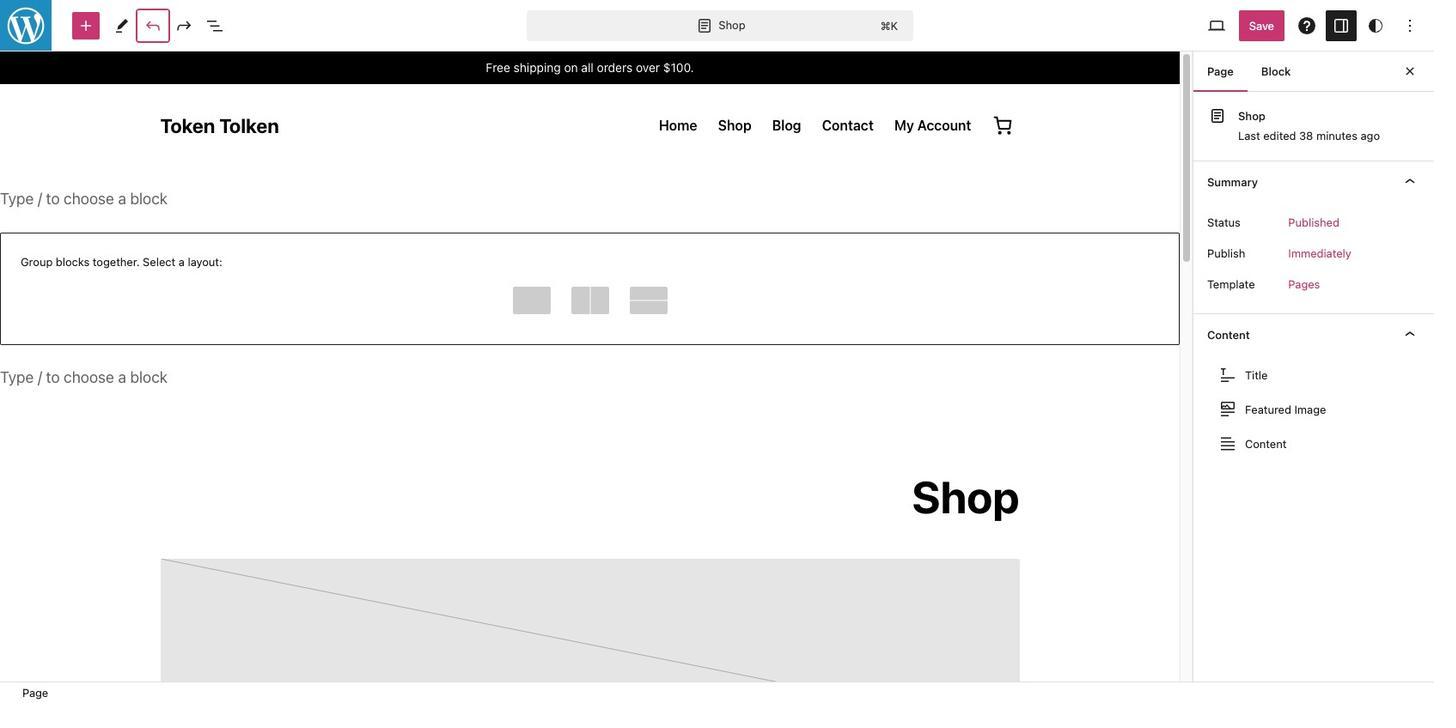 Task type: locate. For each thing, give the bounding box(es) containing it.
edited
[[1263, 129, 1296, 143]]

immediately
[[1288, 246, 1352, 260]]

template
[[1207, 277, 1255, 291]]

shop last edited 38 minutes ago
[[1238, 109, 1380, 143]]

close settings image
[[1400, 61, 1420, 82]]

featured image
[[1245, 403, 1326, 416]]

0 horizontal spatial page
[[22, 686, 48, 700]]

block
[[1261, 64, 1291, 78]]

settings image
[[1331, 15, 1352, 36]]

status
[[1207, 215, 1241, 229]]

⌘k
[[881, 18, 898, 32]]

pages button
[[1278, 269, 1330, 300]]

published
[[1288, 215, 1340, 229]]

shop inside shop last edited 38 minutes ago
[[1238, 109, 1266, 123]]

shop for shop last edited 38 minutes ago
[[1238, 109, 1266, 123]]

tools image
[[112, 15, 132, 36]]

block button
[[1248, 51, 1305, 92]]

0 vertical spatial content
[[1207, 328, 1250, 342]]

content button
[[1194, 314, 1434, 355]]

1 horizontal spatial page
[[1207, 64, 1234, 78]]

content inside button
[[1245, 437, 1287, 451]]

minutes
[[1316, 129, 1358, 143]]

summary button
[[1194, 161, 1434, 202]]

undo image
[[143, 15, 163, 36]]

title button
[[1207, 360, 1420, 391]]

0 vertical spatial page
[[1207, 64, 1234, 78]]

1 vertical spatial shop
[[1238, 109, 1266, 123]]

ago
[[1361, 129, 1380, 143]]

shop inside editor top bar region
[[719, 18, 745, 32]]

1 vertical spatial page
[[22, 686, 48, 700]]

shop
[[719, 18, 745, 32], [1238, 109, 1266, 123]]

title
[[1245, 368, 1268, 382]]

1 horizontal spatial shop
[[1238, 109, 1266, 123]]

content button
[[1207, 428, 1420, 459]]

featured image button
[[1207, 394, 1420, 425]]

page
[[1207, 64, 1234, 78], [22, 686, 48, 700]]

options image
[[1400, 15, 1420, 36]]

published button
[[1278, 207, 1350, 238]]

38
[[1299, 129, 1313, 143]]

0 horizontal spatial shop
[[719, 18, 745, 32]]

view image
[[1206, 15, 1227, 36]]

pages
[[1288, 277, 1320, 291]]

content
[[1207, 328, 1250, 342], [1245, 437, 1287, 451]]

0 vertical spatial shop
[[719, 18, 745, 32]]

content down featured
[[1245, 437, 1287, 451]]

featured
[[1245, 403, 1291, 416]]

1 vertical spatial content
[[1245, 437, 1287, 451]]

content up title
[[1207, 328, 1250, 342]]



Task type: describe. For each thing, give the bounding box(es) containing it.
publish
[[1207, 246, 1245, 260]]

shop for shop
[[719, 18, 745, 32]]

image
[[1294, 403, 1326, 416]]

summary
[[1207, 175, 1258, 189]]

content inside dropdown button
[[1207, 328, 1250, 342]]

page button
[[1194, 51, 1248, 92]]

editor top bar region
[[0, 0, 1434, 52]]

toggle block inserter image
[[76, 15, 96, 36]]

immediately button
[[1278, 238, 1362, 269]]

styles image
[[1365, 15, 1386, 36]]

save
[[1249, 18, 1274, 32]]

save button
[[1239, 10, 1285, 41]]

last
[[1238, 129, 1260, 143]]

list view image
[[205, 15, 225, 36]]

site icon image
[[0, 0, 53, 53]]

help image
[[1297, 15, 1317, 36]]

redo image
[[174, 15, 194, 36]]

page inside button
[[1207, 64, 1234, 78]]



Task type: vqa. For each thing, say whether or not it's contained in the screenshot.
"Featured"
yes



